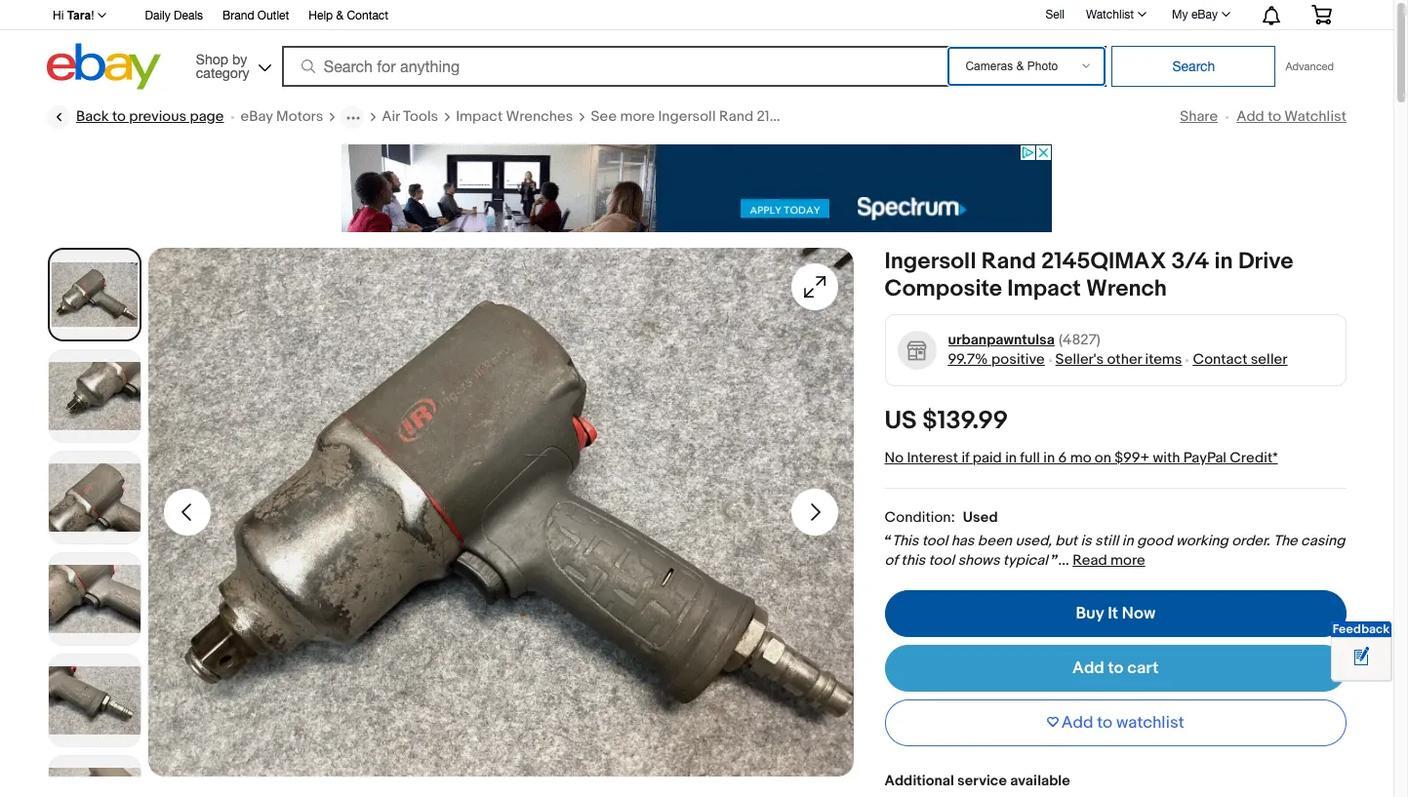 Task type: locate. For each thing, give the bounding box(es) containing it.
in right 3/4
[[1215, 248, 1233, 275]]

condition: used
[[885, 508, 998, 527]]

3/4
[[1171, 248, 1209, 275]]

1 vertical spatial impact
[[1007, 275, 1081, 303]]

no interest if paid in full in 6 mo on $99+ with paypal credit*
[[885, 449, 1278, 467]]

0 vertical spatial add
[[1237, 107, 1265, 126]]

see more ingersoll rand 2145qimax 3/4in drive composite... link
[[591, 107, 1000, 127]]

$99+
[[1115, 449, 1150, 467]]

advanced
[[1286, 61, 1334, 72]]

1 horizontal spatial ingersoll
[[885, 248, 976, 275]]

tool
[[922, 532, 948, 550], [928, 551, 954, 570]]

by
[[232, 51, 247, 67]]

1 vertical spatial more
[[1111, 551, 1145, 570]]

0 vertical spatial rand
[[719, 107, 753, 126]]

watchlist link
[[1075, 3, 1156, 26]]

drive
[[876, 107, 911, 126], [1238, 248, 1293, 275]]

add
[[1237, 107, 1265, 126], [1073, 659, 1104, 678], [1062, 713, 1093, 733]]

ebay right my
[[1191, 8, 1218, 21]]

drive inside ingersoll rand 2145qimax 3/4 in drive composite impact wrench
[[1238, 248, 1293, 275]]

0 vertical spatial contact
[[347, 9, 388, 22]]

watchlist down advanced link
[[1285, 107, 1347, 126]]

ebay left motors
[[241, 107, 273, 126]]

picture 4 of 11 image
[[49, 553, 141, 645]]

brand outlet
[[223, 9, 289, 22]]

ingersoll
[[658, 107, 716, 126], [885, 248, 976, 275]]

this
[[892, 532, 919, 550]]

1 horizontal spatial ebay
[[1191, 8, 1218, 21]]

additional
[[885, 772, 954, 790]]

add down add to cart
[[1062, 713, 1093, 733]]

1 vertical spatial tool
[[928, 551, 954, 570]]

with
[[1153, 449, 1180, 467]]

ingersoll inside ingersoll rand 2145qimax 3/4 in drive composite impact wrench
[[885, 248, 976, 275]]

1 horizontal spatial rand
[[982, 248, 1036, 275]]

the
[[1273, 532, 1298, 550]]

air
[[382, 107, 400, 126]]

drive right 3/4
[[1238, 248, 1293, 275]]

mo
[[1070, 449, 1091, 467]]

1 vertical spatial rand
[[982, 248, 1036, 275]]

&
[[336, 9, 344, 22]]

1 vertical spatial 2145qimax
[[1041, 248, 1166, 275]]

has
[[951, 532, 974, 550]]

advertisement region
[[342, 144, 1052, 232]]

category
[[196, 65, 249, 81]]

see more ingersoll rand 2145qimax 3/4in drive composite...
[[591, 107, 1000, 126]]

watchlist inside account navigation
[[1086, 8, 1134, 21]]

picture 3 of 11 image
[[49, 452, 141, 544]]

impact up urbanpawntulsa (4827)
[[1007, 275, 1081, 303]]

contact right &
[[347, 9, 388, 22]]

2145qimax left 3/4in
[[757, 107, 835, 126]]

this
[[901, 551, 925, 570]]

None submit
[[1112, 46, 1276, 87]]

impact right tools
[[456, 107, 503, 126]]

to left watchlist
[[1097, 713, 1113, 733]]

to
[[112, 107, 126, 126], [1268, 107, 1281, 126], [1108, 659, 1124, 678], [1097, 713, 1113, 733]]

to inside button
[[1097, 713, 1113, 733]]

0 vertical spatial impact
[[456, 107, 503, 126]]

0 vertical spatial drive
[[876, 107, 911, 126]]

read
[[1073, 551, 1107, 570]]

but
[[1055, 532, 1077, 550]]

seller's
[[1055, 350, 1104, 369]]

add right "share" on the top right of page
[[1237, 107, 1265, 126]]

impact inside ingersoll rand 2145qimax 3/4 in drive composite impact wrench
[[1007, 275, 1081, 303]]

impact inside impact wrenches link
[[456, 107, 503, 126]]

shop by category
[[196, 51, 249, 81]]

1 horizontal spatial drive
[[1238, 248, 1293, 275]]

buy
[[1076, 604, 1104, 624]]

more
[[620, 107, 655, 126], [1111, 551, 1145, 570]]

to down advanced link
[[1268, 107, 1281, 126]]

0 horizontal spatial more
[[620, 107, 655, 126]]

more down 'still'
[[1111, 551, 1145, 570]]

ingersoll rand 2145qimax 3/4 in drive composite impact wrench
[[885, 248, 1293, 303]]

in right 'still'
[[1122, 532, 1134, 550]]

watchlist
[[1116, 713, 1184, 733]]

impact wrenches link
[[456, 107, 573, 127]]

typical
[[1003, 551, 1048, 570]]

1 horizontal spatial 2145qimax
[[1041, 248, 1166, 275]]

0 horizontal spatial watchlist
[[1086, 8, 1134, 21]]

other
[[1107, 350, 1142, 369]]

0 vertical spatial watchlist
[[1086, 8, 1134, 21]]

watchlist right sell
[[1086, 8, 1134, 21]]

6
[[1058, 449, 1067, 467]]

share
[[1180, 107, 1218, 126]]

on
[[1095, 449, 1111, 467]]

positive
[[991, 350, 1045, 369]]

add to cart link
[[885, 645, 1347, 692]]

0 horizontal spatial rand
[[719, 107, 753, 126]]

shows
[[958, 551, 1000, 570]]

" this tool has been used, but is still in good working order. the casing of this tool shows typical
[[885, 532, 1345, 570]]

feedback
[[1333, 622, 1390, 637]]

us
[[885, 406, 917, 436]]

ingersoll down shop by category banner
[[658, 107, 716, 126]]

add left cart
[[1073, 659, 1104, 678]]

ingersoll rand 2145qimax 3/4 in drive composite impact wrench - picture 1 of 11 image
[[148, 248, 853, 777]]

used,
[[1015, 532, 1052, 550]]

0 horizontal spatial contact
[[347, 9, 388, 22]]

back
[[76, 107, 109, 126]]

1 vertical spatial ebay
[[241, 107, 273, 126]]

add inside button
[[1062, 713, 1093, 733]]

2 vertical spatial add
[[1062, 713, 1093, 733]]

rand up urbanpawntulsa
[[982, 248, 1036, 275]]

page
[[190, 107, 224, 126]]

" ... read more
[[1051, 551, 1145, 570]]

contact seller link
[[1193, 350, 1288, 369]]

air tools link
[[382, 107, 438, 127]]

tool down condition: used
[[922, 532, 948, 550]]

"
[[885, 532, 892, 550]]

tool right this
[[928, 551, 954, 570]]

credit*
[[1230, 449, 1278, 467]]

contact
[[347, 9, 388, 22], [1193, 350, 1247, 369]]

available
[[1010, 772, 1070, 790]]

to for cart
[[1108, 659, 1124, 678]]

1 horizontal spatial more
[[1111, 551, 1145, 570]]

urbanpawntulsa link
[[948, 331, 1055, 350]]

0 horizontal spatial impact
[[456, 107, 503, 126]]

1 vertical spatial ingersoll
[[885, 248, 976, 275]]

wrenches
[[506, 107, 573, 126]]

help & contact
[[309, 9, 388, 22]]

daily deals
[[145, 9, 203, 22]]

ingersoll up urbanpawntulsa image
[[885, 248, 976, 275]]

in left full
[[1005, 449, 1017, 467]]

tools
[[403, 107, 438, 126]]

items
[[1145, 350, 1182, 369]]

0 vertical spatial ebay
[[1191, 8, 1218, 21]]

shop by category button
[[187, 43, 275, 85]]

contact left seller
[[1193, 350, 1247, 369]]

2145qimax
[[757, 107, 835, 126], [1041, 248, 1166, 275]]

add for add to watchlist
[[1237, 107, 1265, 126]]

0 vertical spatial more
[[620, 107, 655, 126]]

motors
[[276, 107, 323, 126]]

more right see
[[620, 107, 655, 126]]

2145qimax up (4827)
[[1041, 248, 1166, 275]]

impact
[[456, 107, 503, 126], [1007, 275, 1081, 303]]

0 horizontal spatial ingersoll
[[658, 107, 716, 126]]

drive right 3/4in
[[876, 107, 911, 126]]

shop
[[196, 51, 228, 67]]

your shopping cart image
[[1311, 5, 1333, 24]]

1 horizontal spatial contact
[[1193, 350, 1247, 369]]

1 vertical spatial drive
[[1238, 248, 1293, 275]]

to right back
[[112, 107, 126, 126]]

in inside " this tool has been used, but is still in good working order. the casing of this tool shows typical
[[1122, 532, 1134, 550]]

see
[[591, 107, 617, 126]]

my ebay
[[1172, 8, 1218, 21]]

cart
[[1127, 659, 1159, 678]]

1 vertical spatial watchlist
[[1285, 107, 1347, 126]]

seller
[[1251, 350, 1288, 369]]

1 horizontal spatial impact
[[1007, 275, 1081, 303]]

watchlist
[[1086, 8, 1134, 21], [1285, 107, 1347, 126]]

$139.99
[[923, 406, 1008, 436]]

ebay inside account navigation
[[1191, 8, 1218, 21]]

to for previous
[[112, 107, 126, 126]]

0 vertical spatial ingersoll
[[658, 107, 716, 126]]

now
[[1122, 604, 1156, 624]]

rand down shop by category banner
[[719, 107, 753, 126]]

to left cart
[[1108, 659, 1124, 678]]

1 vertical spatial add
[[1073, 659, 1104, 678]]

0 vertical spatial 2145qimax
[[757, 107, 835, 126]]

0 horizontal spatial 2145qimax
[[757, 107, 835, 126]]



Task type: describe. For each thing, give the bounding box(es) containing it.
seller's other items link
[[1055, 350, 1182, 369]]

urbanpawntulsa image
[[897, 330, 937, 370]]

0 horizontal spatial drive
[[876, 107, 911, 126]]

add to cart
[[1073, 659, 1159, 678]]

99.7%
[[948, 350, 988, 369]]

brand
[[223, 9, 254, 22]]

share button
[[1180, 107, 1218, 126]]

read more link
[[1073, 551, 1145, 570]]

my ebay link
[[1161, 3, 1239, 26]]

paypal
[[1184, 449, 1227, 467]]

back to previous page
[[76, 107, 224, 126]]

rand inside ingersoll rand 2145qimax 3/4 in drive composite impact wrench
[[982, 248, 1036, 275]]

to for watchlist
[[1268, 107, 1281, 126]]

buy it now
[[1076, 604, 1156, 624]]

0 vertical spatial tool
[[922, 532, 948, 550]]

(4827)
[[1059, 331, 1101, 349]]

1 horizontal spatial watchlist
[[1285, 107, 1347, 126]]

impact wrenches
[[456, 107, 573, 126]]

been
[[978, 532, 1012, 550]]

picture 1 of 11 image
[[50, 250, 140, 340]]

help
[[309, 9, 333, 22]]

in left the 6
[[1043, 449, 1055, 467]]

hi tara !
[[53, 9, 94, 22]]

99.7% positive link
[[948, 350, 1045, 369]]

0 horizontal spatial ebay
[[241, 107, 273, 126]]

interest
[[907, 449, 958, 467]]

picture 2 of 11 image
[[49, 350, 141, 442]]

is
[[1081, 532, 1092, 550]]

composite...
[[914, 107, 1000, 126]]

2145qimax inside ingersoll rand 2145qimax 3/4 in drive composite impact wrench
[[1041, 248, 1166, 275]]

order.
[[1232, 532, 1270, 550]]

no interest if paid in full in 6 mo on $99+ with paypal credit* link
[[885, 449, 1278, 467]]

deals
[[174, 9, 203, 22]]

sell link
[[1037, 7, 1073, 21]]

of
[[885, 551, 898, 570]]

add to watchlist
[[1237, 107, 1347, 126]]

tara
[[67, 9, 91, 22]]

picture 5 of 11 image
[[49, 655, 141, 747]]

contact inside account navigation
[[347, 9, 388, 22]]

3/4in
[[838, 107, 873, 126]]

1 vertical spatial contact
[[1193, 350, 1247, 369]]

99.7% positive
[[948, 350, 1045, 369]]

contact seller
[[1193, 350, 1288, 369]]

if
[[962, 449, 969, 467]]

in inside ingersoll rand 2145qimax 3/4 in drive composite impact wrench
[[1215, 248, 1233, 275]]

outlet
[[257, 9, 289, 22]]

condition:
[[885, 508, 955, 527]]

casing
[[1301, 532, 1345, 550]]

used
[[963, 508, 998, 527]]

add for add to cart
[[1073, 659, 1104, 678]]

no
[[885, 449, 904, 467]]

Search for anything text field
[[285, 48, 945, 85]]

urbanpawntulsa (4827)
[[948, 331, 1101, 349]]

!
[[91, 9, 94, 22]]

hi
[[53, 9, 64, 22]]

add for add to watchlist
[[1062, 713, 1093, 733]]

daily deals link
[[145, 6, 203, 27]]

paid
[[973, 449, 1002, 467]]

good
[[1137, 532, 1173, 550]]

wrench
[[1086, 275, 1167, 303]]

urbanpawntulsa
[[948, 331, 1055, 349]]

full
[[1020, 449, 1040, 467]]

account navigation
[[42, 0, 1347, 30]]

advanced link
[[1276, 47, 1344, 86]]

add to watchlist button
[[885, 700, 1347, 746]]

add to watchlist
[[1062, 713, 1184, 733]]

it
[[1108, 604, 1118, 624]]

still
[[1095, 532, 1119, 550]]

back to previous page link
[[47, 105, 224, 129]]

help & contact link
[[309, 6, 388, 27]]

us $139.99
[[885, 406, 1008, 436]]

seller's other items
[[1055, 350, 1182, 369]]

to for watchlist
[[1097, 713, 1113, 733]]

none submit inside shop by category banner
[[1112, 46, 1276, 87]]

ebay motors
[[241, 107, 323, 126]]

daily
[[145, 9, 171, 22]]

buy it now link
[[885, 590, 1347, 637]]

previous
[[129, 107, 186, 126]]

sell
[[1046, 7, 1065, 21]]

brand outlet link
[[223, 6, 289, 27]]

shop by category banner
[[42, 0, 1347, 95]]



Task type: vqa. For each thing, say whether or not it's contained in the screenshot.
rightmost the eBay
yes



